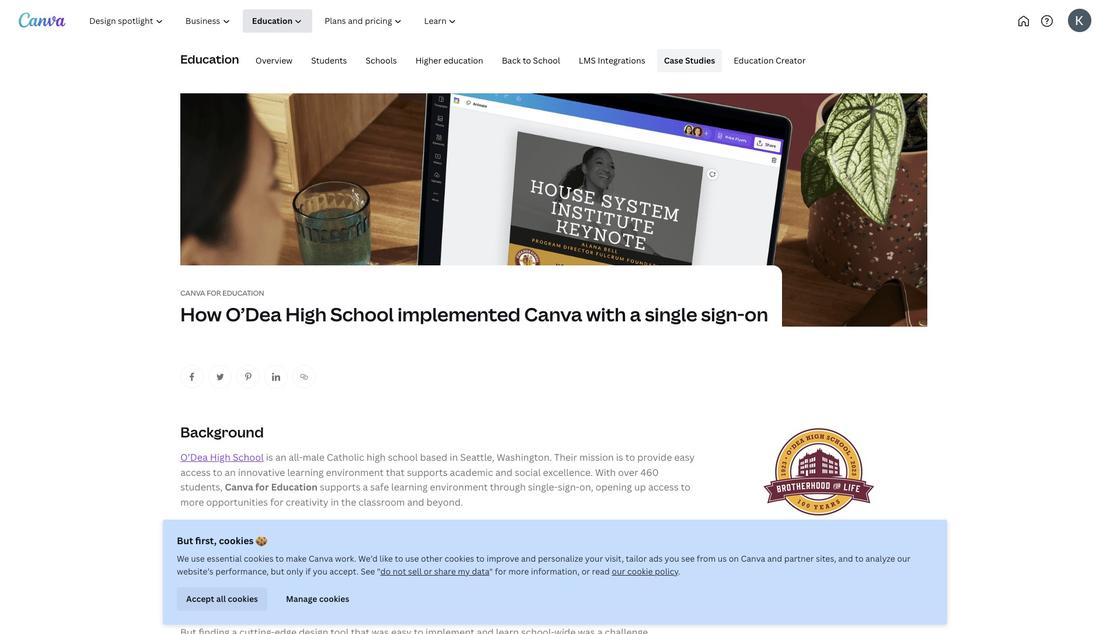 Task type: vqa. For each thing, say whether or not it's contained in the screenshot.
the "Education Creator"
yes



Task type: locate. For each thing, give the bounding box(es) containing it.
2 horizontal spatial o'dea
[[429, 572, 456, 585]]

grey canva design shown in the desktop interface image
[[180, 93, 928, 327]]

environment down catholic
[[326, 466, 384, 479]]

1 horizontal spatial more
[[509, 566, 529, 578]]

case
[[664, 55, 684, 66]]

1 horizontal spatial on
[[745, 302, 769, 327]]

0 vertical spatial a
[[630, 302, 641, 327]]

2 horizontal spatial high
[[458, 572, 479, 585]]

1 horizontal spatial use
[[405, 554, 419, 565]]

1 vertical spatial in
[[331, 496, 339, 509]]

0 horizontal spatial a
[[363, 481, 368, 494]]

more down improve at the left of the page
[[509, 566, 529, 578]]

1 vertical spatial you
[[313, 566, 328, 578]]

in inside whether it's in academic excellence or athletic culture, o'dea high school combines traditional teaching methods with forward-thinking educational technology. and a big part of modern-day ed-tech is fully integrated design software.
[[237, 572, 245, 585]]

that
[[386, 466, 405, 479]]

canva for education inside 'link'
[[822, 568, 902, 579]]

o'dea up part at the bottom left of the page
[[429, 572, 456, 585]]

in inside supports a safe learning environment through single-sign-on, opening up access to more opportunities for creativity in the classroom and beyond.
[[331, 496, 339, 509]]

sign- right single
[[702, 302, 745, 327]]

accept
[[186, 594, 214, 605]]

is inside whether it's in academic excellence or athletic culture, o'dea high school combines traditional teaching methods with forward-thinking educational technology. and a big part of modern-day ed-tech is fully integrated design software.
[[562, 587, 569, 600]]

culture,
[[392, 572, 426, 585]]

and inside supports a safe learning environment through single-sign-on, opening up access to more opportunities for creativity in the classroom and beyond.
[[407, 496, 424, 509]]

0 horizontal spatial academic
[[248, 572, 291, 585]]

based
[[420, 452, 448, 464]]

1 " from the left
[[377, 566, 381, 578]]

lms integrations
[[579, 55, 646, 66]]

top level navigation element
[[79, 9, 507, 33]]

1 vertical spatial high
[[210, 452, 231, 464]]

more inside supports a safe learning environment through single-sign-on, opening up access to more opportunities for creativity in the classroom and beyond.
[[180, 496, 204, 509]]

o'dea inside whether it's in academic excellence or athletic culture, o'dea high school combines traditional teaching methods with forward-thinking educational technology. and a big part of modern-day ed-tech is fully integrated design software.
[[429, 572, 456, 585]]

1 vertical spatial learning
[[391, 481, 428, 494]]

supports inside is an all-male catholic high school based in seattle, washington. their mission is to provide easy access to an innovative learning environment that supports academic and social excellence. with over 460 students,
[[407, 466, 448, 479]]

canva for education down innovative on the bottom left of the page
[[225, 481, 318, 494]]

canva for education
[[225, 481, 318, 494], [822, 568, 902, 579]]

1 vertical spatial sign-
[[558, 481, 580, 494]]

0 vertical spatial supports
[[407, 466, 448, 479]]

supports up the at the bottom of page
[[320, 481, 361, 494]]

1 vertical spatial environment
[[430, 481, 488, 494]]

sign- down excellence.
[[558, 481, 580, 494]]

you up policy
[[665, 554, 680, 565]]

0 horizontal spatial supports
[[320, 481, 361, 494]]

1 vertical spatial with
[[180, 587, 200, 600]]

learning down that
[[391, 481, 428, 494]]

opportunities
[[206, 496, 268, 509]]

our right analyze
[[898, 554, 911, 565]]

0 vertical spatial an
[[275, 452, 286, 464]]

1 horizontal spatial environment
[[430, 481, 488, 494]]

access up the students,
[[180, 466, 211, 479]]

academic down seattle,
[[450, 466, 493, 479]]

and up through
[[496, 466, 513, 479]]

is
[[266, 452, 273, 464], [616, 452, 624, 464], [562, 587, 569, 600]]

1 vertical spatial on
[[729, 554, 739, 565]]

0 vertical spatial in
[[450, 452, 458, 464]]

technology.
[[335, 587, 387, 600]]

part
[[433, 587, 452, 600]]

1 vertical spatial our
[[612, 566, 626, 578]]

0 horizontal spatial more
[[180, 496, 204, 509]]

modern-
[[466, 587, 506, 600]]

0 horizontal spatial an
[[225, 466, 236, 479]]

back to school
[[502, 55, 561, 66]]

manage cookies
[[286, 594, 349, 605]]

on inside the canva for education how o'dea high school implemented canva with a single sign-on
[[745, 302, 769, 327]]

1 horizontal spatial you
[[665, 554, 680, 565]]

with inside the canva for education how o'dea high school implemented canva with a single sign-on
[[586, 302, 626, 327]]

1 vertical spatial a
[[363, 481, 368, 494]]

in right it's
[[237, 572, 245, 585]]

on inside we use essential cookies to make canva work. we'd like to use other cookies to improve and personalize your visit, tailor ads you see from us on canva and partner sites, and to analyze our website's performance, but only if you accept. see "
[[729, 554, 739, 565]]

0 horizontal spatial use
[[191, 554, 205, 565]]

0 horizontal spatial on
[[729, 554, 739, 565]]

a left big
[[410, 587, 415, 600]]

1 horizontal spatial "
[[490, 566, 493, 578]]

0 horizontal spatial in
[[237, 572, 245, 585]]

sign-
[[702, 302, 745, 327], [558, 481, 580, 494]]

canva inside the canva for education how o'dea high school implemented canva with a single sign-on
[[525, 302, 583, 327]]

o'dea down education
[[226, 302, 282, 327]]

software.
[[180, 602, 222, 615]]

is up innovative on the bottom left of the page
[[266, 452, 273, 464]]

personalize
[[538, 554, 583, 565]]

work.
[[335, 554, 357, 565]]

1 horizontal spatial sign-
[[702, 302, 745, 327]]

and up do not sell or share my data " for more information, or read our cookie policy .
[[521, 554, 536, 565]]

1 use from the left
[[191, 554, 205, 565]]

day
[[505, 587, 522, 600]]

to up over
[[626, 452, 635, 464]]

"
[[377, 566, 381, 578], [490, 566, 493, 578]]

2 horizontal spatial in
[[450, 452, 458, 464]]

1 vertical spatial canva for education
[[822, 568, 902, 579]]

0 vertical spatial our
[[898, 554, 911, 565]]

whether it's in academic excellence or athletic culture, o'dea high school combines traditional teaching methods with forward-thinking educational technology. and a big part of modern-day ed-tech is fully integrated design software.
[[180, 572, 691, 615]]

schools link
[[359, 49, 404, 72]]

1 horizontal spatial academic
[[450, 466, 493, 479]]

0 horizontal spatial o'dea
[[180, 452, 208, 464]]

an down o'dea high school link
[[225, 466, 236, 479]]

supports inside supports a safe learning environment through single-sign-on, opening up access to more opportunities for creativity in the classroom and beyond.
[[320, 481, 361, 494]]

1 horizontal spatial an
[[275, 452, 286, 464]]

use
[[191, 554, 205, 565], [405, 554, 419, 565]]

0 vertical spatial with
[[586, 302, 626, 327]]

or inside whether it's in academic excellence or athletic culture, o'dea high school combines traditional teaching methods with forward-thinking educational technology. and a big part of modern-day ed-tech is fully integrated design software.
[[343, 572, 353, 585]]

sign- inside the canva for education how o'dea high school implemented canva with a single sign-on
[[702, 302, 745, 327]]

and inside is an all-male catholic high school based in seattle, washington. their mission is to provide easy access to an innovative learning environment that supports academic and social excellence. with over 460 students,
[[496, 466, 513, 479]]

more down the students,
[[180, 496, 204, 509]]

implemented
[[398, 302, 521, 327]]

fully
[[571, 587, 591, 600]]

menu bar containing overview
[[244, 49, 813, 72]]

1 horizontal spatial access
[[649, 481, 679, 494]]

students link
[[304, 49, 354, 72]]

0 vertical spatial academic
[[450, 466, 493, 479]]

0 horizontal spatial environment
[[326, 466, 384, 479]]

tailor
[[626, 554, 647, 565]]

excellence.
[[543, 466, 593, 479]]

0 vertical spatial more
[[180, 496, 204, 509]]

menu bar
[[244, 49, 813, 72]]

use up website's
[[191, 554, 205, 565]]

school
[[533, 55, 561, 66], [331, 302, 394, 327], [233, 452, 264, 464], [481, 572, 512, 585]]

is an all-male catholic high school based in seattle, washington. their mission is to provide easy access to an innovative learning environment that supports academic and social excellence. with over 460 students,
[[180, 452, 695, 494]]

0 vertical spatial high
[[286, 302, 327, 327]]

high inside the canva for education how o'dea high school implemented canva with a single sign-on
[[286, 302, 327, 327]]

excellence
[[293, 572, 341, 585]]

a left single
[[630, 302, 641, 327]]

1 horizontal spatial our
[[898, 554, 911, 565]]

an
[[275, 452, 286, 464], [225, 466, 236, 479]]

mission
[[580, 452, 614, 464]]

in left the at the bottom of page
[[331, 496, 339, 509]]

0 vertical spatial access
[[180, 466, 211, 479]]

cookies
[[219, 535, 254, 548], [244, 554, 274, 565], [445, 554, 474, 565], [228, 594, 258, 605], [319, 594, 349, 605]]

1 horizontal spatial supports
[[407, 466, 448, 479]]

and right sites,
[[839, 554, 854, 565]]

to
[[523, 55, 531, 66], [626, 452, 635, 464], [213, 466, 223, 479], [681, 481, 691, 494], [276, 554, 284, 565], [395, 554, 403, 565], [476, 554, 485, 565], [856, 554, 864, 565]]

0 horizontal spatial learning
[[287, 466, 324, 479]]

academic up the thinking
[[248, 572, 291, 585]]

2 horizontal spatial a
[[630, 302, 641, 327]]

use up sell
[[405, 554, 419, 565]]

ads
[[649, 554, 663, 565]]

0 vertical spatial sign-
[[702, 302, 745, 327]]

1 horizontal spatial a
[[410, 587, 415, 600]]

in inside is an all-male catholic high school based in seattle, washington. their mission is to provide easy access to an innovative learning environment that supports academic and social excellence. with over 460 students,
[[450, 452, 458, 464]]

is left "fully" on the bottom right of the page
[[562, 587, 569, 600]]

accept all cookies
[[186, 594, 258, 605]]

supports down based in the bottom of the page
[[407, 466, 448, 479]]

0 vertical spatial on
[[745, 302, 769, 327]]

1 vertical spatial supports
[[320, 481, 361, 494]]

to up but
[[276, 554, 284, 565]]

or right sell
[[424, 566, 432, 578]]

do not sell or share my data link
[[381, 566, 490, 578]]

learning
[[287, 466, 324, 479], [391, 481, 428, 494]]

" right see
[[377, 566, 381, 578]]

0 vertical spatial o'dea
[[226, 302, 282, 327]]

o'dea up the students,
[[180, 452, 208, 464]]

0 vertical spatial learning
[[287, 466, 324, 479]]

or
[[424, 566, 432, 578], [582, 566, 590, 578], [343, 572, 353, 585]]

we
[[177, 554, 189, 565]]

1 horizontal spatial high
[[286, 302, 327, 327]]

canva for education down analyze
[[822, 568, 902, 579]]

our
[[898, 554, 911, 565], [612, 566, 626, 578]]

with
[[586, 302, 626, 327], [180, 587, 200, 600]]

students,
[[180, 481, 223, 494]]

supports
[[407, 466, 448, 479], [320, 481, 361, 494]]

1 vertical spatial academic
[[248, 572, 291, 585]]

manage cookies button
[[277, 588, 359, 611]]

information,
[[531, 566, 580, 578]]

school
[[388, 452, 418, 464]]

to inside menu bar
[[523, 55, 531, 66]]

case studies
[[664, 55, 715, 66]]

learning down male at bottom left
[[287, 466, 324, 479]]

1 horizontal spatial with
[[586, 302, 626, 327]]

creator
[[776, 55, 806, 66]]

cookie
[[628, 566, 653, 578]]

cookies down 🍪
[[244, 554, 274, 565]]

0 horizontal spatial high
[[210, 452, 231, 464]]

0 vertical spatial environment
[[326, 466, 384, 479]]

2 " from the left
[[490, 566, 493, 578]]

cookies up my
[[445, 554, 474, 565]]

0 vertical spatial you
[[665, 554, 680, 565]]

" down improve at the left of the page
[[490, 566, 493, 578]]

creativity
[[286, 496, 329, 509]]

1 horizontal spatial learning
[[391, 481, 428, 494]]

access down 460
[[649, 481, 679, 494]]

to right back
[[523, 55, 531, 66]]

canva
[[180, 288, 205, 298]]

in right based in the bottom of the page
[[450, 452, 458, 464]]

americas link
[[762, 565, 808, 584]]

if
[[306, 566, 311, 578]]

a inside whether it's in academic excellence or athletic culture, o'dea high school combines traditional teaching methods with forward-thinking educational technology. and a big part of modern-day ed-tech is fully integrated design software.
[[410, 587, 415, 600]]

our down "visit,"
[[612, 566, 626, 578]]

to down easy
[[681, 481, 691, 494]]

you right if
[[313, 566, 328, 578]]

a left safe on the left
[[363, 481, 368, 494]]

environment up beyond.
[[430, 481, 488, 494]]

1 horizontal spatial in
[[331, 496, 339, 509]]

essential
[[207, 554, 242, 565]]

single-
[[528, 481, 558, 494]]

not
[[393, 566, 406, 578]]

more
[[180, 496, 204, 509], [509, 566, 529, 578]]

education inside menu bar
[[734, 55, 774, 66]]

0 horizontal spatial "
[[377, 566, 381, 578]]

environment inside is an all-male catholic high school based in seattle, washington. their mission is to provide easy access to an innovative learning environment that supports academic and social excellence. with over 460 students,
[[326, 466, 384, 479]]

1 vertical spatial access
[[649, 481, 679, 494]]

provide
[[638, 452, 672, 464]]

o'dea high school link
[[180, 452, 264, 464]]

canva for education link
[[817, 565, 907, 584]]

and
[[496, 466, 513, 479], [407, 496, 424, 509], [521, 554, 536, 565], [768, 554, 783, 565], [839, 554, 854, 565]]

1 horizontal spatial is
[[562, 587, 569, 600]]

teaching
[[610, 572, 649, 585]]

cookies up 'essential'
[[219, 535, 254, 548]]

partner
[[785, 554, 814, 565]]

for inside supports a safe learning environment through single-sign-on, opening up access to more opportunities for creativity in the classroom and beyond.
[[270, 496, 284, 509]]

1 horizontal spatial canva for education
[[822, 568, 902, 579]]

or left "read"
[[582, 566, 590, 578]]

us
[[718, 554, 727, 565]]

0 horizontal spatial with
[[180, 587, 200, 600]]

academic
[[450, 466, 493, 479], [248, 572, 291, 585]]

0 horizontal spatial sign-
[[558, 481, 580, 494]]

and up americas
[[768, 554, 783, 565]]

studies
[[686, 55, 715, 66]]

for inside 'link'
[[848, 568, 860, 579]]

education inside 'link'
[[862, 568, 902, 579]]

lms
[[579, 55, 596, 66]]

is up over
[[616, 452, 624, 464]]

back to school link
[[495, 49, 568, 72]]

social
[[515, 466, 541, 479]]

integrations
[[598, 55, 646, 66]]

0 horizontal spatial canva for education
[[225, 481, 318, 494]]

0 horizontal spatial access
[[180, 466, 211, 479]]

1 horizontal spatial o'dea
[[226, 302, 282, 327]]

to inside supports a safe learning environment through single-sign-on, opening up access to more opportunities for creativity in the classroom and beyond.
[[681, 481, 691, 494]]

athletic
[[355, 572, 390, 585]]

a
[[630, 302, 641, 327], [363, 481, 368, 494], [410, 587, 415, 600]]

washington.
[[497, 452, 552, 464]]

an left all-
[[275, 452, 286, 464]]

2 vertical spatial a
[[410, 587, 415, 600]]

2 vertical spatial in
[[237, 572, 245, 585]]

seattle,
[[460, 452, 495, 464]]

ed-
[[524, 587, 539, 600]]

or down work.
[[343, 572, 353, 585]]

single
[[645, 302, 698, 327]]

catholic
[[327, 452, 364, 464]]

0 horizontal spatial or
[[343, 572, 353, 585]]

2 vertical spatial high
[[458, 572, 479, 585]]

2 vertical spatial o'dea
[[429, 572, 456, 585]]

and left beyond.
[[407, 496, 424, 509]]

1 vertical spatial o'dea
[[180, 452, 208, 464]]



Task type: describe. For each thing, give the bounding box(es) containing it.
to down o'dea high school
[[213, 466, 223, 479]]

sell
[[408, 566, 422, 578]]

higher
[[416, 55, 442, 66]]

with
[[595, 466, 616, 479]]

school inside menu bar
[[533, 55, 561, 66]]

sites,
[[816, 554, 837, 565]]

all-
[[289, 452, 303, 464]]

1 vertical spatial more
[[509, 566, 529, 578]]

all
[[216, 594, 226, 605]]

like
[[380, 554, 393, 565]]

0 horizontal spatial our
[[612, 566, 626, 578]]

but first, cookies 🍪
[[177, 535, 268, 548]]

easy
[[675, 452, 695, 464]]

0 horizontal spatial you
[[313, 566, 328, 578]]

integrated
[[593, 587, 640, 600]]

we'd
[[359, 554, 378, 565]]

thinking
[[241, 587, 277, 600]]

high
[[367, 452, 386, 464]]

background
[[180, 423, 264, 442]]

over
[[618, 466, 639, 479]]

beyond.
[[427, 496, 463, 509]]

students
[[311, 55, 347, 66]]

the challenge
[[180, 544, 277, 563]]

first,
[[195, 535, 217, 548]]

traditional
[[560, 572, 608, 585]]

a inside the canva for education how o'dea high school implemented canva with a single sign-on
[[630, 302, 641, 327]]

only
[[286, 566, 304, 578]]

cookies right all
[[228, 594, 258, 605]]

school inside the canva for education how o'dea high school implemented canva with a single sign-on
[[331, 302, 394, 327]]

we use essential cookies to make canva work. we'd like to use other cookies to improve and personalize your visit, tailor ads you see from us on canva and partner sites, and to analyze our website's performance, but only if you accept. see "
[[177, 554, 911, 578]]

to up data
[[476, 554, 485, 565]]

through
[[490, 481, 526, 494]]

2 horizontal spatial or
[[582, 566, 590, 578]]

americas
[[767, 568, 803, 579]]

our cookie policy link
[[612, 566, 679, 578]]

1 horizontal spatial or
[[424, 566, 432, 578]]

0 vertical spatial canva for education
[[225, 481, 318, 494]]

education creator
[[734, 55, 806, 66]]

academic inside is an all-male catholic high school based in seattle, washington. their mission is to provide easy access to an innovative learning environment that supports academic and social excellence. with over 460 students,
[[450, 466, 493, 479]]

learning inside supports a safe learning environment through single-sign-on, opening up access to more opportunities for creativity in the classroom and beyond.
[[391, 481, 428, 494]]

on,
[[580, 481, 594, 494]]

analyze
[[866, 554, 896, 565]]

but
[[271, 566, 284, 578]]

share
[[434, 566, 456, 578]]

back
[[502, 55, 521, 66]]

supports a safe learning environment through single-sign-on, opening up access to more opportunities for creativity in the classroom and beyond.
[[180, 481, 691, 509]]

visit,
[[605, 554, 624, 565]]

our inside we use essential cookies to make canva work. we'd like to use other cookies to improve and personalize your visit, tailor ads you see from us on canva and partner sites, and to analyze our website's performance, but only if you accept. see "
[[898, 554, 911, 565]]

with inside whether it's in academic excellence or athletic culture, o'dea high school combines traditional teaching methods with forward-thinking educational technology. and a big part of modern-day ed-tech is fully integrated design software.
[[180, 587, 200, 600]]

big
[[417, 587, 431, 600]]

whether
[[180, 572, 219, 585]]

combines
[[514, 572, 558, 585]]

the
[[180, 544, 206, 563]]

cookies down excellence
[[319, 594, 349, 605]]

my
[[458, 566, 470, 578]]

o'dea high school logo image
[[762, 423, 877, 522]]

methods
[[651, 572, 691, 585]]

your
[[585, 554, 603, 565]]

accept all cookies button
[[177, 588, 267, 611]]

overview link
[[249, 49, 300, 72]]

to right like
[[395, 554, 403, 565]]

access inside is an all-male catholic high school based in seattle, washington. their mission is to provide easy access to an innovative learning environment that supports academic and social excellence. with over 460 students,
[[180, 466, 211, 479]]

manage
[[286, 594, 317, 605]]

other
[[421, 554, 443, 565]]

o'dea inside the canva for education how o'dea high school implemented canva with a single sign-on
[[226, 302, 282, 327]]

but
[[177, 535, 193, 548]]

and
[[390, 587, 408, 600]]

0 horizontal spatial is
[[266, 452, 273, 464]]

it's
[[222, 572, 235, 585]]

the
[[341, 496, 356, 509]]

from
[[697, 554, 716, 565]]

2 use from the left
[[405, 554, 419, 565]]

design
[[642, 587, 672, 600]]

education creator link
[[727, 49, 813, 72]]

environment inside supports a safe learning environment through single-sign-on, opening up access to more opportunities for creativity in the classroom and beyond.
[[430, 481, 488, 494]]

opening
[[596, 481, 632, 494]]

challenge
[[209, 544, 277, 563]]

website's
[[177, 566, 214, 578]]

tech
[[539, 587, 559, 600]]

learning inside is an all-male catholic high school based in seattle, washington. their mission is to provide easy access to an innovative learning environment that supports academic and social excellence. with over 460 students,
[[287, 466, 324, 479]]

high inside whether it's in academic excellence or athletic culture, o'dea high school combines traditional teaching methods with forward-thinking educational technology. and a big part of modern-day ed-tech is fully integrated design software.
[[458, 572, 479, 585]]

lms integrations link
[[572, 49, 653, 72]]

to left analyze
[[856, 554, 864, 565]]

🍪
[[256, 535, 268, 548]]

classroom
[[359, 496, 405, 509]]

canva inside 'link'
[[822, 568, 846, 579]]

academic inside whether it's in academic excellence or athletic culture, o'dea high school combines traditional teaching methods with forward-thinking educational technology. and a big part of modern-day ed-tech is fully integrated design software.
[[248, 572, 291, 585]]

access inside supports a safe learning environment through single-sign-on, opening up access to more opportunities for creativity in the classroom and beyond.
[[649, 481, 679, 494]]

a inside supports a safe learning environment through single-sign-on, opening up access to more opportunities for creativity in the classroom and beyond.
[[363, 481, 368, 494]]

innovative
[[238, 466, 285, 479]]

school inside whether it's in academic excellence or athletic culture, o'dea high school combines traditional teaching methods with forward-thinking educational technology. and a big part of modern-day ed-tech is fully integrated design software.
[[481, 572, 512, 585]]

see
[[361, 566, 375, 578]]

do
[[381, 566, 391, 578]]

policy
[[655, 566, 679, 578]]

educational
[[279, 587, 333, 600]]

" inside we use essential cookies to make canva work. we'd like to use other cookies to improve and personalize your visit, tailor ads you see from us on canva and partner sites, and to analyze our website's performance, but only if you accept. see "
[[377, 566, 381, 578]]

sign- inside supports a safe learning environment through single-sign-on, opening up access to more opportunities for creativity in the classroom and beyond.
[[558, 481, 580, 494]]

education
[[223, 288, 264, 298]]

1 vertical spatial an
[[225, 466, 236, 479]]

up
[[635, 481, 646, 494]]

safe
[[370, 481, 389, 494]]

2 horizontal spatial is
[[616, 452, 624, 464]]



